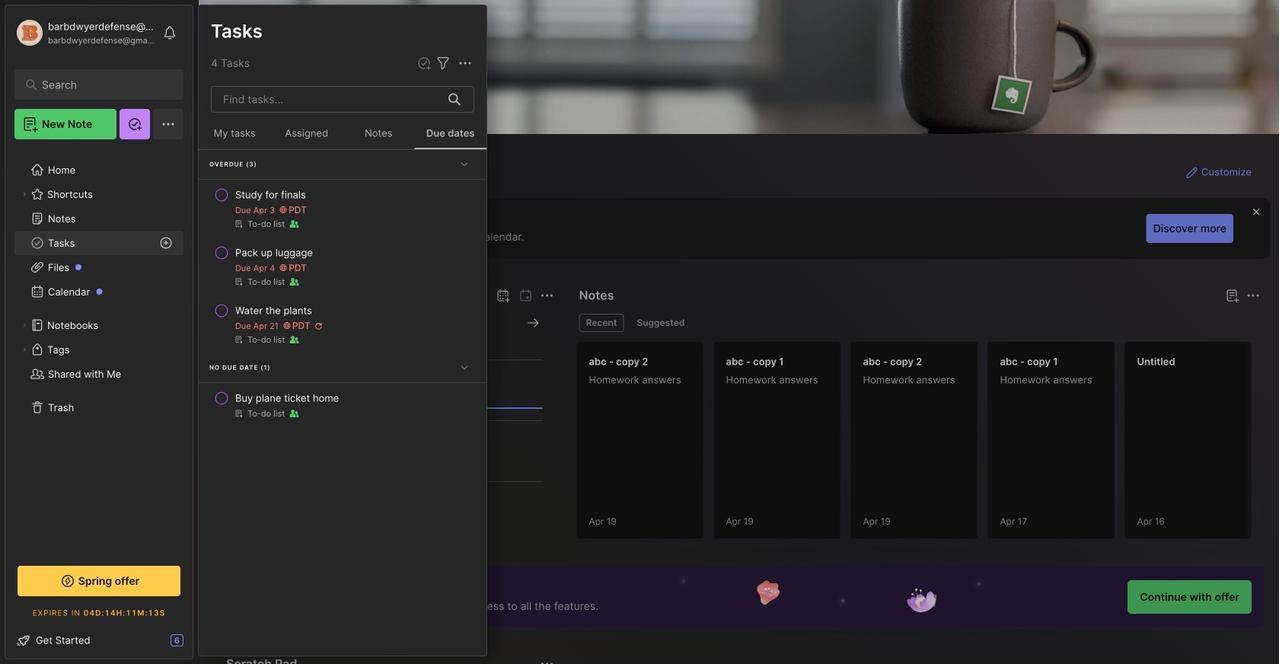 Task type: locate. For each thing, give the bounding box(es) containing it.
tab
[[579, 314, 624, 332], [630, 314, 692, 332]]

none search field inside "main" element
[[42, 75, 163, 94]]

0 horizontal spatial row group
[[199, 150, 487, 427]]

expand tags image
[[20, 345, 29, 354]]

tab list
[[579, 314, 1258, 332]]

filter tasks image
[[434, 54, 452, 73]]

new task image
[[417, 56, 432, 71]]

1 row from the top
[[205, 181, 481, 236]]

collapse overdue image
[[457, 156, 472, 171]]

study for finals 1 cell
[[235, 187, 306, 203]]

1 horizontal spatial row group
[[576, 341, 1280, 548]]

Filter tasks field
[[434, 54, 452, 73]]

row
[[205, 181, 481, 236], [205, 239, 481, 294], [205, 297, 481, 352], [205, 385, 481, 426]]

3 row from the top
[[205, 297, 481, 352]]

tree
[[5, 149, 193, 549]]

None search field
[[42, 75, 163, 94]]

1 horizontal spatial tab
[[630, 314, 692, 332]]

row group
[[199, 150, 487, 427], [576, 341, 1280, 548]]

tree inside "main" element
[[5, 149, 193, 549]]

0 horizontal spatial tab
[[579, 314, 624, 332]]

Find tasks… text field
[[214, 87, 439, 112]]

2 tab from the left
[[630, 314, 692, 332]]

4 row from the top
[[205, 385, 481, 426]]

collapse noduedate image
[[457, 360, 472, 375]]

click to collapse image
[[192, 636, 204, 654]]



Task type: vqa. For each thing, say whether or not it's contained in the screenshot.
the left Row Group
yes



Task type: describe. For each thing, give the bounding box(es) containing it.
1 tab from the left
[[579, 314, 624, 332]]

more actions and view options image
[[456, 54, 475, 73]]

pack up luggage 2 cell
[[235, 245, 313, 260]]

Search text field
[[42, 78, 163, 92]]

2 row from the top
[[205, 239, 481, 294]]

buy plane ticket home 5 cell
[[235, 391, 339, 406]]

new evernote calendar event image
[[494, 286, 512, 305]]

main element
[[0, 0, 198, 664]]

expand notebooks image
[[20, 321, 29, 330]]

More actions and view options field
[[452, 54, 475, 73]]

Account field
[[14, 18, 155, 48]]

water the plants 3 cell
[[235, 303, 312, 318]]

Help and Learning task checklist field
[[5, 628, 193, 653]]



